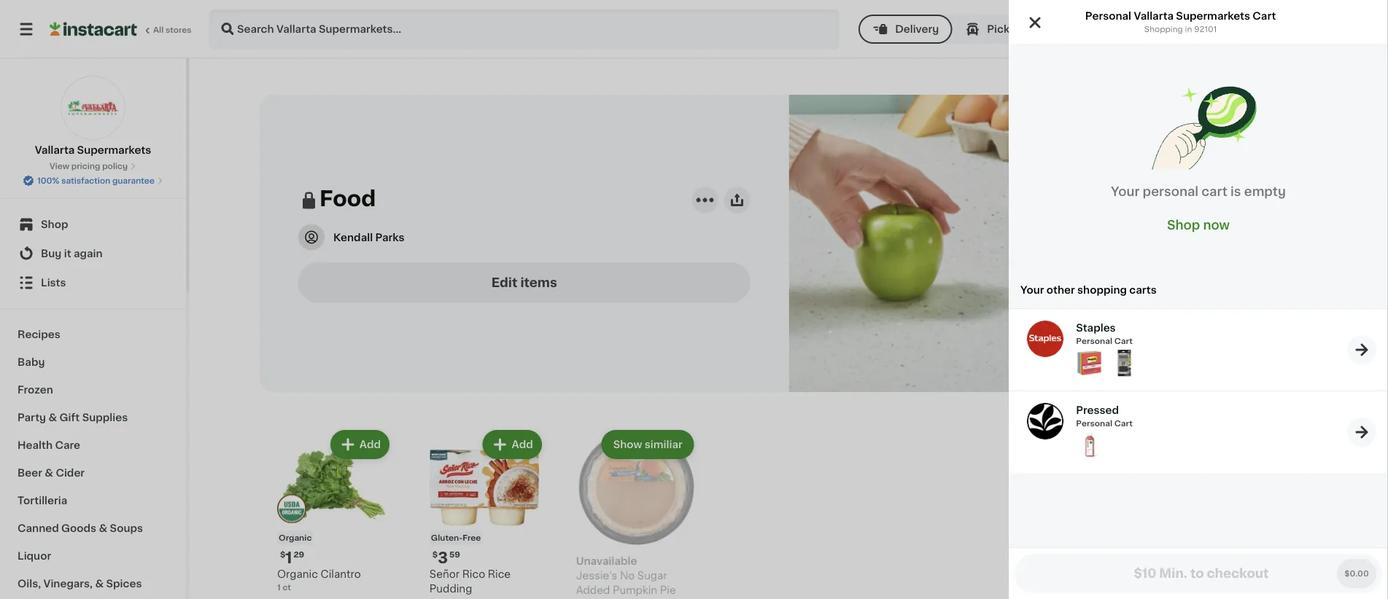Task type: describe. For each thing, give the bounding box(es) containing it.
now
[[1204, 219, 1231, 232]]

show
[[614, 440, 642, 450]]

ct
[[283, 584, 291, 592]]

vallarta supermarkets link
[[35, 76, 151, 158]]

product group containing 3
[[424, 428, 545, 600]]

recipes
[[18, 330, 60, 340]]

& inside oils, vinegars, & spices link
[[95, 579, 104, 590]]

in
[[1186, 25, 1193, 33]]

personal
[[1143, 186, 1199, 198]]

gluten-
[[431, 535, 463, 543]]

satisfaction
[[61, 177, 110, 185]]

lists
[[41, 278, 66, 288]]

cilantro
[[321, 570, 361, 580]]

canned
[[18, 524, 59, 534]]

baby
[[18, 358, 45, 368]]

added
[[576, 586, 610, 596]]

carts
[[1130, 285, 1157, 295]]

service type group
[[859, 15, 1035, 44]]

again
[[74, 249, 103, 259]]

health
[[18, 441, 53, 451]]

shopping
[[1078, 285, 1127, 295]]

señor rico rice pudding
[[430, 570, 511, 595]]

parks
[[375, 232, 405, 243]]

add for 3
[[512, 440, 533, 450]]

pumpkin
[[613, 586, 658, 596]]

beer
[[18, 469, 42, 479]]

canned goods & soups
[[18, 524, 143, 534]]

11:40am
[[1248, 24, 1294, 34]]

shopping
[[1145, 25, 1184, 33]]

liquor
[[18, 552, 51, 562]]

& inside canned goods & soups link
[[99, 524, 107, 534]]

your for your personal cart is empty
[[1112, 186, 1140, 198]]

staples
[[1077, 323, 1116, 334]]

all stores link
[[50, 9, 193, 50]]

pressed personal cart
[[1077, 406, 1133, 428]]

pickup
[[988, 24, 1024, 34]]

oils,
[[18, 579, 41, 590]]

recipes link
[[9, 321, 177, 349]]

pricing
[[71, 162, 100, 170]]

organic for organic
[[279, 535, 312, 543]]

rice
[[488, 570, 511, 580]]

care
[[55, 441, 80, 451]]

party & gift supplies
[[18, 413, 128, 423]]

product group containing 1
[[271, 428, 393, 600]]

1 inside organic cilantro 1 ct
[[277, 584, 281, 592]]

100%
[[37, 177, 59, 185]]

tortilleria
[[18, 496, 67, 506]]

similiar
[[645, 440, 683, 450]]

delivery by 11:40am
[[1181, 24, 1294, 34]]

policy
[[102, 162, 128, 170]]

frozen
[[18, 385, 53, 396]]

señor
[[430, 570, 460, 580]]

3
[[438, 551, 448, 566]]

59
[[450, 551, 460, 559]]

go to cart image
[[1354, 342, 1371, 359]]

add button for 1
[[332, 432, 388, 458]]

personal vallarta supermarkets cart shopping in 92101
[[1086, 11, 1277, 33]]

unavailable jessie's no sugar added pumpkin pie
[[576, 557, 676, 596]]

cider
[[56, 469, 85, 479]]

unavailable
[[576, 557, 637, 567]]

edit items button
[[298, 262, 751, 303]]

personal for pressed
[[1077, 420, 1113, 428]]

your personal cart is empty
[[1112, 186, 1287, 198]]

pressed
[[1077, 406, 1120, 416]]

all
[[153, 26, 164, 34]]

health care
[[18, 441, 80, 451]]

post-it brand notes super sticky image
[[1077, 350, 1103, 377]]

kendall parks
[[334, 232, 405, 243]]

personal inside personal vallarta supermarkets cart shopping in 92101
[[1086, 11, 1132, 21]]

organic for organic cilantro 1 ct
[[277, 570, 318, 580]]

oils, vinegars, & spices
[[18, 579, 142, 590]]

buy it again link
[[9, 239, 177, 269]]

0 horizontal spatial supermarkets
[[77, 145, 151, 155]]

beer & cider
[[18, 469, 85, 479]]

cart for pressed
[[1115, 420, 1133, 428]]

go to cart element for staples
[[1348, 336, 1377, 365]]

1 horizontal spatial 1
[[286, 551, 292, 566]]

29
[[294, 551, 304, 559]]

shop for shop
[[41, 220, 68, 230]]

guarantee
[[112, 177, 155, 185]]

vallarta supermarkets logo image
[[61, 76, 125, 140]]

rico
[[462, 570, 485, 580]]

add for 1
[[360, 440, 381, 450]]

view pricing policy
[[50, 162, 128, 170]]

$ for 1
[[280, 551, 286, 559]]



Task type: vqa. For each thing, say whether or not it's contained in the screenshot.
'10:27am'
no



Task type: locate. For each thing, give the bounding box(es) containing it.
1 go to cart element from the top
[[1348, 336, 1377, 365]]

0 vertical spatial 1
[[286, 551, 292, 566]]

pie
[[660, 586, 676, 596]]

0 vertical spatial supermarkets
[[1177, 11, 1251, 21]]

shop left the now
[[1168, 219, 1201, 232]]

show similiar
[[614, 440, 683, 450]]

0 vertical spatial organic
[[279, 535, 312, 543]]

1 product group from the left
[[271, 428, 393, 600]]

0 vertical spatial cart
[[1253, 11, 1277, 21]]

$ inside $ 1 29
[[280, 551, 286, 559]]

kendall
[[334, 232, 373, 243]]

$ for 3
[[433, 551, 438, 559]]

cart down pressed
[[1115, 420, 1133, 428]]

liquor link
[[9, 543, 177, 571]]

items in cart element
[[1077, 350, 1138, 380]]

0 horizontal spatial $
[[280, 551, 286, 559]]

0 vertical spatial go to cart element
[[1348, 336, 1377, 365]]

100% satisfaction guarantee
[[37, 177, 155, 185]]

cart inside personal vallarta supermarkets cart shopping in 92101
[[1253, 11, 1277, 21]]

$
[[280, 551, 286, 559], [433, 551, 438, 559]]

1 horizontal spatial product group
[[424, 428, 545, 600]]

organic
[[279, 535, 312, 543], [277, 570, 318, 580]]

1 left 29
[[286, 551, 292, 566]]

pressed strawberry basil lemonade image
[[1077, 433, 1103, 459]]

cart
[[1202, 186, 1228, 198]]

& inside beer & cider link
[[45, 469, 53, 479]]

supplies
[[82, 413, 128, 423]]

cart up "pilot g2 black ink ultra fine point gel pens" icon
[[1115, 338, 1133, 346]]

view pricing policy link
[[50, 161, 137, 172]]

$ left 59
[[433, 551, 438, 559]]

1 vertical spatial go to cart element
[[1348, 418, 1377, 448]]

shop up buy
[[41, 220, 68, 230]]

1 add from the left
[[360, 440, 381, 450]]

2 $ from the left
[[433, 551, 438, 559]]

2 vertical spatial personal
[[1077, 420, 1113, 428]]

empty
[[1245, 186, 1287, 198]]

go to cart image
[[1354, 424, 1371, 442]]

0 vertical spatial personal
[[1086, 11, 1132, 21]]

vallarta up 'shopping'
[[1134, 11, 1174, 21]]

health care link
[[9, 432, 177, 460]]

2 product group from the left
[[424, 428, 545, 600]]

goods
[[61, 524, 96, 534]]

& right beer
[[45, 469, 53, 479]]

0 horizontal spatial your
[[1021, 285, 1045, 295]]

party
[[18, 413, 46, 423]]

canned goods & soups link
[[9, 515, 177, 543]]

1 horizontal spatial supermarkets
[[1177, 11, 1251, 21]]

staples personal cart
[[1077, 323, 1133, 346]]

buy
[[41, 249, 62, 259]]

$ 1 29
[[280, 551, 304, 566]]

$ inside $ 3 59
[[433, 551, 438, 559]]

& left 'gift'
[[49, 413, 57, 423]]

1 add button from the left
[[332, 432, 388, 458]]

0 horizontal spatial vallarta
[[35, 145, 75, 155]]

0 horizontal spatial shop
[[41, 220, 68, 230]]

organic inside organic cilantro 1 ct
[[277, 570, 318, 580]]

edit
[[492, 277, 518, 289]]

instacart logo image
[[50, 20, 137, 38]]

cart for staples
[[1115, 338, 1133, 346]]

0 horizontal spatial 1
[[277, 584, 281, 592]]

product group
[[271, 428, 393, 600], [424, 428, 545, 600], [576, 428, 697, 600]]

1 vertical spatial organic
[[277, 570, 318, 580]]

pickup button
[[953, 15, 1035, 44]]

delivery inside button
[[896, 24, 939, 34]]

shop now
[[1168, 219, 1231, 232]]

0 vertical spatial vallarta
[[1134, 11, 1174, 21]]

add button for 3
[[484, 432, 541, 458]]

show similiar button
[[603, 432, 693, 458]]

1 horizontal spatial delivery
[[1181, 24, 1228, 34]]

buy it again
[[41, 249, 103, 259]]

add button
[[332, 432, 388, 458], [484, 432, 541, 458]]

& inside party & gift supplies link
[[49, 413, 57, 423]]

personal inside staples personal cart
[[1077, 338, 1113, 346]]

$ left 29
[[280, 551, 286, 559]]

1 vertical spatial vallarta
[[35, 145, 75, 155]]

food
[[320, 188, 376, 209]]

shop now link
[[1168, 217, 1231, 234]]

$ 3 59
[[433, 551, 460, 566]]

pudding
[[430, 585, 472, 595]]

pilot g2 black ink ultra fine point gel pens image
[[1112, 350, 1138, 377]]

by
[[1231, 24, 1246, 34]]

organic up ct
[[277, 570, 318, 580]]

& left spices
[[95, 579, 104, 590]]

2 horizontal spatial product group
[[576, 428, 697, 600]]

delivery for delivery by 11:40am
[[1181, 24, 1228, 34]]

edit items
[[492, 277, 557, 289]]

beer & cider link
[[9, 460, 177, 488]]

1 horizontal spatial shop
[[1168, 219, 1201, 232]]

3 product group from the left
[[576, 428, 697, 600]]

gluten-free
[[431, 535, 481, 543]]

stores
[[166, 26, 192, 34]]

vallarta inside personal vallarta supermarkets cart shopping in 92101
[[1134, 11, 1174, 21]]

spices
[[106, 579, 142, 590]]

your left other
[[1021, 285, 1045, 295]]

all stores
[[153, 26, 192, 34]]

1 vertical spatial cart
[[1115, 338, 1133, 346]]

other
[[1047, 285, 1076, 295]]

1 vertical spatial your
[[1021, 285, 1045, 295]]

0 horizontal spatial add
[[360, 440, 381, 450]]

organic up 29
[[279, 535, 312, 543]]

0 horizontal spatial product group
[[271, 428, 393, 600]]

2 add button from the left
[[484, 432, 541, 458]]

free
[[463, 535, 481, 543]]

supermarkets up 92101
[[1177, 11, 1251, 21]]

party & gift supplies link
[[9, 404, 177, 432]]

tortilleria link
[[9, 488, 177, 515]]

1 $ from the left
[[280, 551, 286, 559]]

2 add from the left
[[512, 440, 533, 450]]

100% satisfaction guarantee button
[[23, 172, 163, 187]]

gift
[[60, 413, 80, 423]]

1 vertical spatial 1
[[277, 584, 281, 592]]

baby link
[[9, 349, 177, 377]]

personal
[[1086, 11, 1132, 21], [1077, 338, 1113, 346], [1077, 420, 1113, 428]]

vallarta up view
[[35, 145, 75, 155]]

your left personal
[[1112, 186, 1140, 198]]

1 vertical spatial personal
[[1077, 338, 1113, 346]]

your other shopping carts
[[1021, 285, 1157, 295]]

vallarta supermarkets
[[35, 145, 151, 155]]

1 horizontal spatial $
[[433, 551, 438, 559]]

supermarkets
[[1177, 11, 1251, 21], [77, 145, 151, 155]]

vinegars,
[[43, 579, 93, 590]]

your
[[1112, 186, 1140, 198], [1021, 285, 1045, 295]]

delivery for delivery
[[896, 24, 939, 34]]

personal inside pressed personal cart
[[1077, 420, 1113, 428]]

supermarkets up policy
[[77, 145, 151, 155]]

product group containing show similiar
[[576, 428, 697, 600]]

go to cart element for pressed
[[1348, 418, 1377, 448]]

92101
[[1195, 25, 1218, 33]]

shop link
[[9, 210, 177, 239]]

1 left ct
[[277, 584, 281, 592]]

1 horizontal spatial vallarta
[[1134, 11, 1174, 21]]

go to cart element
[[1348, 336, 1377, 365], [1348, 418, 1377, 448]]

lists link
[[9, 269, 177, 298]]

personal for staples
[[1077, 338, 1113, 346]]

shop for shop now
[[1168, 219, 1201, 232]]

1
[[286, 551, 292, 566], [277, 584, 281, 592]]

cart up 11:40am
[[1253, 11, 1277, 21]]

2 vertical spatial cart
[[1115, 420, 1133, 428]]

frozen link
[[9, 377, 177, 404]]

0 vertical spatial your
[[1112, 186, 1140, 198]]

None search field
[[209, 9, 840, 50]]

0 horizontal spatial delivery
[[896, 24, 939, 34]]

no
[[620, 572, 635, 582]]

jessie's
[[576, 572, 618, 582]]

1 horizontal spatial add
[[512, 440, 533, 450]]

delivery button
[[859, 15, 953, 44]]

delivery by 11:40am link
[[1158, 20, 1294, 38]]

2 go to cart element from the top
[[1348, 418, 1377, 448]]

1 vertical spatial supermarkets
[[77, 145, 151, 155]]

sugar
[[638, 572, 667, 582]]

0 horizontal spatial add button
[[332, 432, 388, 458]]

1 horizontal spatial add button
[[484, 432, 541, 458]]

cart inside pressed personal cart
[[1115, 420, 1133, 428]]

supermarkets inside personal vallarta supermarkets cart shopping in 92101
[[1177, 11, 1251, 21]]

items
[[521, 277, 557, 289]]

cart inside staples personal cart
[[1115, 338, 1133, 346]]

your for your other shopping carts
[[1021, 285, 1045, 295]]

is
[[1231, 186, 1242, 198]]

add
[[360, 440, 381, 450], [512, 440, 533, 450]]

shop
[[1168, 219, 1201, 232], [41, 220, 68, 230]]

it
[[64, 249, 71, 259]]

& left soups at bottom left
[[99, 524, 107, 534]]

1 horizontal spatial your
[[1112, 186, 1140, 198]]



